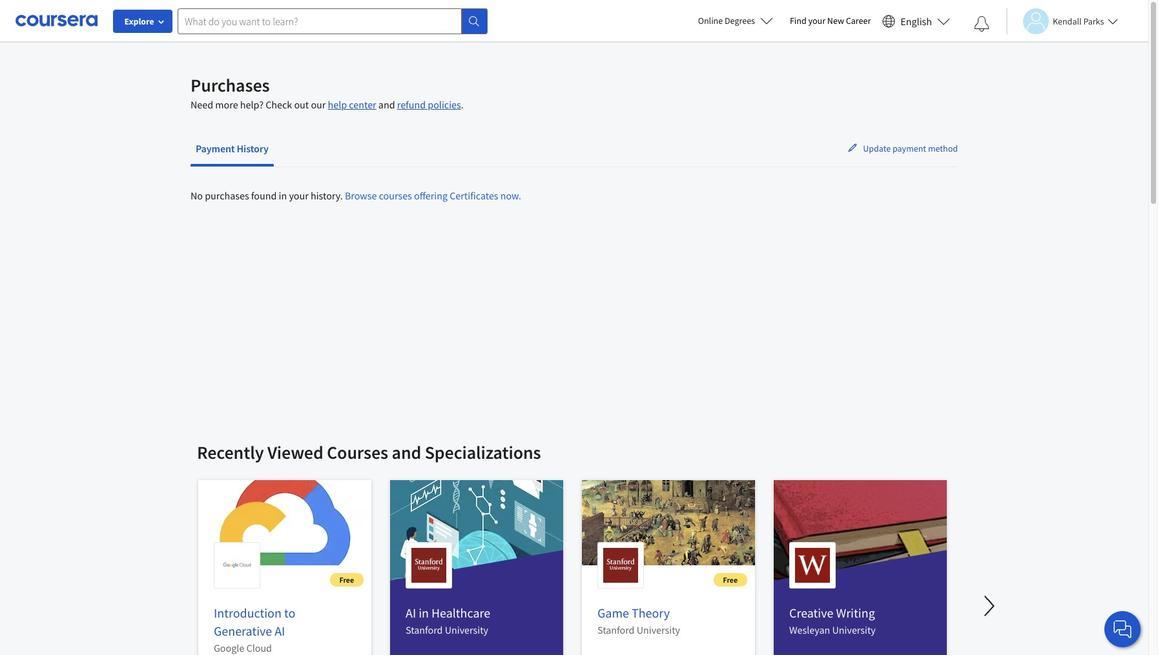 Task type: describe. For each thing, give the bounding box(es) containing it.
payment history
[[196, 142, 269, 155]]

in inside ai in healthcare stanford university
[[419, 605, 429, 622]]

and inside 'purchases need more help? check out our help center and refund policies .'
[[379, 98, 395, 111]]

show notifications image
[[974, 16, 990, 32]]

creative
[[790, 605, 834, 622]]

find
[[790, 15, 807, 26]]

kendall
[[1053, 15, 1082, 27]]

now.
[[501, 189, 521, 202]]

payment
[[196, 142, 235, 155]]

0 vertical spatial your
[[809, 15, 826, 26]]

chat with us image
[[1113, 620, 1133, 640]]

university inside ai in healthcare stanford university
[[445, 624, 489, 637]]

degrees
[[725, 15, 755, 26]]

payment
[[893, 143, 927, 154]]

1 vertical spatial your
[[289, 189, 309, 202]]

to
[[284, 605, 295, 622]]

update payment method link
[[848, 143, 958, 156]]

refund
[[397, 98, 426, 111]]

browse courses offering certificates now. link
[[345, 189, 521, 202]]

find your new career link
[[784, 13, 878, 29]]

courses
[[327, 441, 388, 465]]

ai in healthcare link
[[406, 605, 491, 622]]

courses
[[379, 189, 412, 202]]

center
[[349, 98, 377, 111]]

theory
[[632, 605, 670, 622]]

help?
[[240, 98, 264, 111]]

help
[[328, 98, 347, 111]]

english button
[[878, 0, 956, 42]]

stanford inside "game theory stanford university"
[[598, 624, 635, 637]]

university for creative
[[833, 624, 876, 637]]

update
[[863, 143, 891, 154]]

purchases need more help? check out our help center and refund policies .
[[191, 74, 464, 111]]

update payment method
[[863, 143, 958, 154]]

generative
[[214, 624, 272, 640]]

introduction
[[214, 605, 282, 622]]

and inside recently viewed courses and specializations carousel element
[[392, 441, 421, 465]]

our
[[311, 98, 326, 111]]

explore button
[[113, 10, 173, 33]]

introduction to generative ai google cloud
[[214, 605, 295, 655]]

next slide image
[[974, 591, 1005, 622]]

need
[[191, 98, 213, 111]]

policies
[[428, 98, 461, 111]]

method
[[928, 143, 958, 154]]

game
[[598, 605, 629, 622]]

help center link
[[328, 98, 377, 111]]

specializations
[[425, 441, 541, 465]]

viewed
[[267, 441, 323, 465]]

ai inside "introduction to generative ai google cloud"
[[275, 624, 285, 640]]

certificates
[[450, 189, 499, 202]]

free for introduction to generative ai
[[340, 576, 354, 585]]

found
[[251, 189, 277, 202]]

recently viewed courses and specializations
[[197, 441, 541, 465]]



Task type: vqa. For each thing, say whether or not it's contained in the screenshot.
the leftmost Cost
no



Task type: locate. For each thing, give the bounding box(es) containing it.
ai in healthcare stanford university
[[406, 605, 491, 637]]

stanford
[[406, 624, 443, 637], [598, 624, 635, 637]]

0 horizontal spatial in
[[279, 189, 287, 202]]

0 horizontal spatial free
[[340, 576, 354, 585]]

2 free from the left
[[723, 576, 738, 585]]

your left the history.
[[289, 189, 309, 202]]

no purchases found in your history. browse courses offering certificates now.
[[191, 189, 521, 202]]

1 horizontal spatial stanford
[[598, 624, 635, 637]]

purchases
[[191, 74, 270, 97]]

1 horizontal spatial in
[[419, 605, 429, 622]]

your
[[809, 15, 826, 26], [289, 189, 309, 202]]

university inside creative writing wesleyan university
[[833, 624, 876, 637]]

1 vertical spatial in
[[419, 605, 429, 622]]

stanford down "ai in healthcare" link
[[406, 624, 443, 637]]

no
[[191, 189, 203, 202]]

1 horizontal spatial free
[[723, 576, 738, 585]]

more
[[215, 98, 238, 111]]

english
[[901, 15, 932, 27]]

check
[[266, 98, 292, 111]]

new
[[828, 15, 845, 26]]

recently viewed courses and specializations carousel element
[[191, 403, 1159, 656]]

parks
[[1084, 15, 1105, 27]]

offering
[[414, 189, 448, 202]]

ai down to
[[275, 624, 285, 640]]

online degrees
[[698, 15, 755, 26]]

1 free from the left
[[340, 576, 354, 585]]

google
[[214, 642, 244, 655]]

online degrees button
[[688, 6, 784, 35]]

online
[[698, 15, 723, 26]]

2 horizontal spatial university
[[833, 624, 876, 637]]

kendall parks
[[1053, 15, 1105, 27]]

2 university from the left
[[637, 624, 680, 637]]

university inside "game theory stanford university"
[[637, 624, 680, 637]]

0 horizontal spatial your
[[289, 189, 309, 202]]

history
[[237, 142, 269, 155]]

stanford down game
[[598, 624, 635, 637]]

free for game theory
[[723, 576, 738, 585]]

0 horizontal spatial stanford
[[406, 624, 443, 637]]

university down writing
[[833, 624, 876, 637]]

in left healthcare at the left bottom
[[419, 605, 429, 622]]

and right courses
[[392, 441, 421, 465]]

recently
[[197, 441, 264, 465]]

.
[[461, 98, 464, 111]]

1 stanford from the left
[[406, 624, 443, 637]]

0 vertical spatial in
[[279, 189, 287, 202]]

explore
[[124, 16, 154, 27]]

0 horizontal spatial ai
[[275, 624, 285, 640]]

university down theory
[[637, 624, 680, 637]]

introduction to generative ai link
[[214, 605, 295, 640]]

2 stanford from the left
[[598, 624, 635, 637]]

university for game
[[637, 624, 680, 637]]

game theory link
[[598, 605, 670, 622]]

kendall parks button
[[1007, 8, 1119, 34]]

healthcare
[[432, 605, 491, 622]]

1 horizontal spatial ai
[[406, 605, 416, 622]]

writing
[[836, 605, 875, 622]]

in
[[279, 189, 287, 202], [419, 605, 429, 622]]

3 university from the left
[[833, 624, 876, 637]]

game theory stanford university
[[598, 605, 680, 637]]

0 vertical spatial ai
[[406, 605, 416, 622]]

1 horizontal spatial your
[[809, 15, 826, 26]]

ai inside ai in healthcare stanford university
[[406, 605, 416, 622]]

career
[[846, 15, 871, 26]]

0 horizontal spatial university
[[445, 624, 489, 637]]

What do you want to learn? text field
[[178, 8, 462, 34]]

browse
[[345, 189, 377, 202]]

payment history button
[[191, 133, 274, 164]]

stanford inside ai in healthcare stanford university
[[406, 624, 443, 637]]

history.
[[311, 189, 343, 202]]

your right the find
[[809, 15, 826, 26]]

coursera image
[[16, 11, 98, 31]]

1 vertical spatial ai
[[275, 624, 285, 640]]

in right found
[[279, 189, 287, 202]]

1 university from the left
[[445, 624, 489, 637]]

creative writing wesleyan university
[[790, 605, 876, 637]]

out
[[294, 98, 309, 111]]

wesleyan
[[790, 624, 831, 637]]

1 vertical spatial and
[[392, 441, 421, 465]]

find your new career
[[790, 15, 871, 26]]

cloud
[[247, 642, 272, 655]]

refund policies link
[[397, 98, 461, 111]]

purchases
[[205, 189, 249, 202]]

and
[[379, 98, 395, 111], [392, 441, 421, 465]]

None search field
[[178, 8, 488, 34]]

university down healthcare at the left bottom
[[445, 624, 489, 637]]

ai
[[406, 605, 416, 622], [275, 624, 285, 640]]

0 vertical spatial and
[[379, 98, 395, 111]]

and right center
[[379, 98, 395, 111]]

creative writing link
[[790, 605, 875, 622]]

free
[[340, 576, 354, 585], [723, 576, 738, 585]]

ai left healthcare at the left bottom
[[406, 605, 416, 622]]

university
[[445, 624, 489, 637], [637, 624, 680, 637], [833, 624, 876, 637]]

1 horizontal spatial university
[[637, 624, 680, 637]]



